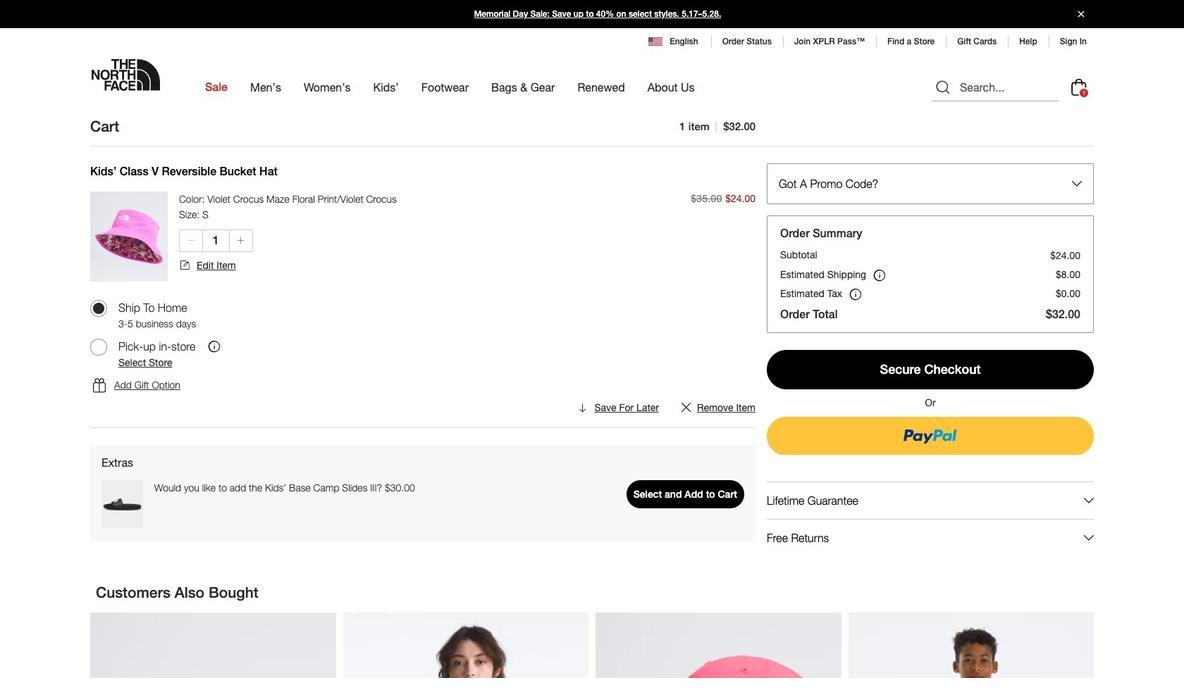 Task type: describe. For each thing, give the bounding box(es) containing it.
remove item image
[[682, 404, 692, 413]]

Search search field
[[932, 73, 1059, 101]]

edit item image
[[179, 260, 191, 272]]

estimated shipping tooltip image
[[872, 268, 888, 283]]

kids' class v sunshield hat image
[[596, 613, 841, 679]]

lightrange™ summer run hat image
[[90, 613, 336, 679]]

close image
[[1072, 11, 1091, 17]]

search all image
[[935, 79, 952, 96]]



Task type: locate. For each thing, give the bounding box(es) containing it.
women's short-sleeve box logo tee image
[[343, 613, 589, 679]]

kids' class v reversible bucket hat image
[[90, 191, 168, 282]]

kids' base camp slides iii image
[[102, 481, 143, 529]]

estimated tax tooltip image
[[848, 287, 864, 303]]

boys' short-sleeve graphic tee image
[[848, 613, 1094, 679]]

save for later image
[[577, 403, 589, 415]]

increase image
[[236, 236, 246, 245]]

None number field
[[203, 230, 229, 251]]

this item can be picked up from the selected store depending on the item availability at the store. image
[[207, 339, 223, 355]]

the north face home page image
[[92, 59, 160, 91]]



Task type: vqa. For each thing, say whether or not it's contained in the screenshot.
Estimated Tax Tooltip icon
yes



